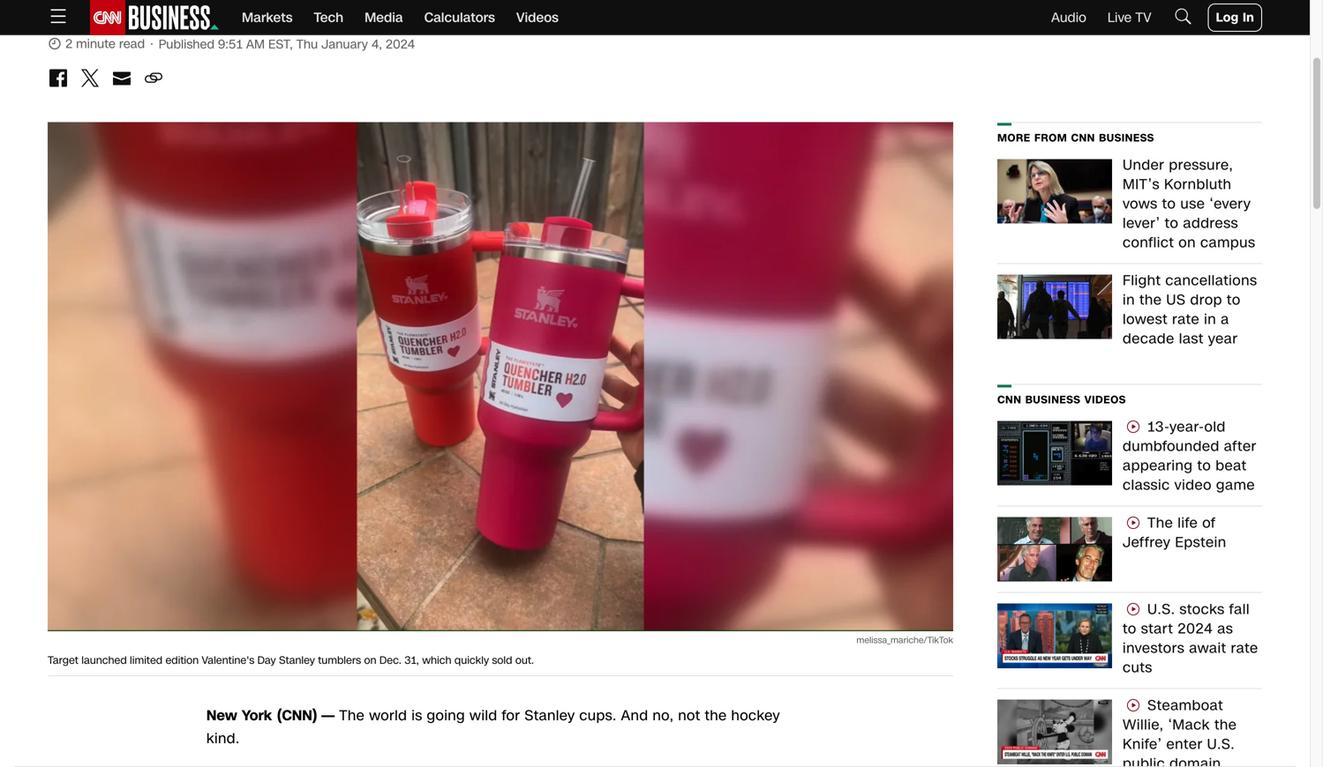 Task type: describe. For each thing, give the bounding box(es) containing it.
the for willie,
[[1214, 716, 1237, 736]]

0 horizontal spatial in
[[1123, 290, 1135, 310]]

start
[[1141, 620, 1173, 640]]

media
[[365, 8, 403, 27]]

cnn up 'published'
[[154, 15, 180, 32]]

videos link
[[516, 0, 559, 35]]

cnn business videos
[[997, 393, 1126, 408]]

epstein
[[1175, 533, 1227, 553]]

is
[[411, 707, 422, 726]]

video
[[1174, 476, 1212, 496]]

share with facebook image
[[48, 68, 69, 89]]

by
[[48, 15, 62, 32]]

campus
[[1200, 233, 1256, 253]]

media link
[[365, 0, 403, 35]]

calculators link
[[424, 0, 495, 35]]

more
[[997, 131, 1031, 146]]

kornbluth
[[1164, 175, 1232, 195]]

target launched limited edition valentine's day stanley tumblers on dec. 31, which quickly sold out.
[[48, 654, 534, 669]]

and
[[621, 707, 648, 726]]

markets
[[242, 8, 293, 27]]

—
[[321, 707, 335, 726]]

last
[[1179, 329, 1204, 349]]

log in
[[1216, 9, 1254, 26]]

year-
[[1170, 417, 1204, 437]]

the for world
[[339, 707, 365, 726]]

live
[[1108, 8, 1132, 27]]

stanley for day
[[279, 654, 315, 669]]

log
[[1216, 9, 1239, 26]]

from
[[1034, 131, 1067, 146]]

lowest
[[1123, 310, 1168, 330]]

under pressure, mit's kornbluth vows to use 'every lever' to address conflict on campus
[[1123, 155, 1256, 253]]

world
[[369, 707, 407, 726]]

by parija kavilanz, cnn
[[48, 15, 180, 32]]

york
[[242, 707, 272, 726]]

'mack
[[1168, 716, 1210, 736]]

the life of jeffrey epstein
[[1123, 514, 1227, 553]]

stocks
[[1180, 600, 1225, 620]]

0 horizontal spatial on
[[364, 654, 376, 669]]

no,
[[653, 707, 674, 726]]

search icon image
[[1173, 6, 1194, 27]]

steamboat willie, 'mack the knife' enter u.s. public domain
[[1123, 697, 1237, 768]]

appearing
[[1123, 456, 1193, 476]]

the life of jeffrey epstein link
[[1112, 514, 1262, 582]]

as
[[1217, 620, 1233, 640]]

the world is going wild for stanley cups. and no, not the hockey kind.
[[206, 707, 780, 749]]

fall
[[1229, 600, 1250, 620]]

cnn up the 01 willis gibson tetris grab image
[[997, 393, 1022, 408]]

launched
[[81, 654, 127, 669]]

u.s. stocks fall to start 2024 as investors await rate cuts
[[1123, 600, 1258, 678]]

out.
[[515, 654, 534, 669]]

after
[[1224, 437, 1257, 457]]

sig video image
[[1123, 516, 1144, 534]]

lever'
[[1123, 214, 1160, 233]]

for
[[502, 707, 520, 726]]

kind.
[[206, 730, 240, 749]]

of
[[1202, 514, 1216, 534]]

vows
[[1123, 194, 1158, 214]]

parija
[[65, 15, 97, 32]]

13-year-old dumbfounded after appearing to beat classic video game link
[[1112, 417, 1262, 496]]

sold
[[492, 654, 512, 669]]

target launched limited edition valentine's day stanley tumblers on dec. 31, which quickly sold out. image
[[48, 122, 953, 632]]

cnn right from
[[1071, 131, 1095, 146]]

'every
[[1210, 194, 1251, 214]]

steamboat
[[1147, 697, 1223, 716]]

sig video image for 13-year-old dumbfounded after appearing to beat classic video game
[[1123, 420, 1144, 437]]

copy link to clipboard image
[[143, 68, 164, 89]]

u.s. inside u.s. stocks fall to start 2024 as investors await rate cuts
[[1147, 600, 1175, 620]]

2
[[65, 35, 73, 53]]

on inside under pressure, mit's kornbluth vows to use 'every lever' to address conflict on campus
[[1179, 233, 1196, 253]]

flight cancellations in the us drop to lowest rate in a decade last year
[[1123, 271, 1257, 349]]

classic
[[1123, 476, 1170, 496]]

tech link
[[314, 0, 343, 35]]

0 horizontal spatial business
[[1025, 393, 1081, 408]]

flight cancellations in the us drop to lowest rate in a decade last year link
[[1112, 271, 1262, 349]]

stanley for for
[[524, 707, 575, 726]]

the inside the world is going wild for stanley cups. and no, not the hockey kind.
[[705, 707, 727, 726]]

cnn left — at the bottom
[[282, 707, 312, 726]]

decade
[[1123, 329, 1175, 349]]

2 minute read
[[62, 35, 148, 53]]

target
[[48, 654, 78, 669]]

read
[[119, 35, 145, 53]]

the for life
[[1147, 514, 1173, 534]]

melissa_mariche/tiktok
[[857, 635, 953, 647]]

investors
[[1123, 639, 1185, 659]]

domain
[[1170, 755, 1221, 768]]

to inside flight cancellations in the us drop to lowest rate in a decade last year
[[1227, 290, 1241, 310]]

under pressure, mit's kornbluth vows to use 'every lever' to address conflict on campus link
[[1112, 155, 1262, 253]]

el ascenso y la caida de jeffrey epstein abusos sexuales pkg digital original _00043428.jpg image
[[997, 518, 1112, 582]]

massachusetts institute of technology president dr. sally kornbluth testifies during a house education and workforce committee hearing on holding campus leaders accountable and confronting antisemitism, at the u.s. capitol, in washington, d.c., on tuesday, december 5, 2023. image
[[997, 159, 1112, 224]]



Task type: vqa. For each thing, say whether or not it's contained in the screenshot.
cups.
yes



Task type: locate. For each thing, give the bounding box(es) containing it.
0 horizontal spatial stanley
[[279, 654, 315, 669]]

4,
[[371, 36, 382, 53]]

2024
[[386, 36, 415, 53], [1178, 620, 1213, 640]]

new york
[[206, 707, 272, 726]]

est,
[[268, 36, 293, 53]]

limited
[[130, 654, 162, 669]]

cancellations
[[1165, 271, 1257, 291]]

1 vertical spatial business
[[1025, 393, 1081, 408]]

sig video image for steamboat willie, 'mack the knife' enter u.s. public domain
[[1123, 699, 1144, 716]]

to
[[1162, 194, 1176, 214], [1165, 214, 1179, 233], [1227, 290, 1241, 310], [1197, 456, 1211, 476], [1123, 620, 1137, 640]]

2024 left as
[[1178, 620, 1213, 640]]

calculators
[[424, 8, 495, 27]]

0 horizontal spatial the
[[705, 707, 727, 726]]

log in link
[[1208, 4, 1262, 32]]

willie,
[[1123, 716, 1164, 736]]

stanley right day
[[279, 654, 315, 669]]

beat
[[1216, 456, 1247, 476]]

2024 inside u.s. stocks fall to start 2024 as investors await rate cuts
[[1178, 620, 1213, 640]]

drop
[[1190, 290, 1222, 310]]

knife'
[[1123, 735, 1162, 755]]

cups.
[[579, 707, 617, 726]]

the inside the world is going wild for stanley cups. and no, not the hockey kind.
[[339, 707, 365, 726]]

on
[[1179, 233, 1196, 253], [364, 654, 376, 669]]

1 vertical spatial 2024
[[1178, 620, 1213, 640]]

am
[[246, 36, 265, 53]]

the right not
[[705, 707, 727, 726]]

the inside flight cancellations in the us drop to lowest rate in a decade last year
[[1140, 290, 1162, 310]]

enter
[[1166, 735, 1203, 755]]

under
[[1123, 155, 1165, 175]]

cnn —
[[282, 707, 339, 726]]

1 vertical spatial u.s.
[[1207, 735, 1235, 755]]

going
[[427, 707, 465, 726]]

sig video image inside 13-year-old dumbfounded after appearing to beat classic video game link
[[1123, 420, 1144, 437]]

tumblers
[[318, 654, 361, 669]]

1 horizontal spatial the
[[1140, 290, 1162, 310]]

to inside 13-year-old dumbfounded after appearing to beat classic video game
[[1197, 456, 1211, 476]]

1 vertical spatial videos
[[1084, 393, 1126, 408]]

stanley
[[279, 654, 315, 669], [524, 707, 575, 726]]

0 horizontal spatial videos
[[516, 8, 559, 27]]

1 horizontal spatial videos
[[1084, 393, 1126, 408]]

0 vertical spatial videos
[[516, 8, 559, 27]]

0 vertical spatial on
[[1179, 233, 1196, 253]]

1 vertical spatial the
[[339, 707, 365, 726]]

business up under
[[1099, 131, 1154, 146]]

arlington, virginia - january 11:  travelers looks at a flight information board at ronald reagan washington national airport on january 11, 2023 in arlington, virginia. the faa said it is gradually resuming flights around the country after an outage to the notice to air mission system, a computer system that helps guide air traffic. (photo by alex wong/getty images) image
[[997, 275, 1112, 339]]

the right 'mack
[[1214, 716, 1237, 736]]

tech
[[314, 8, 343, 27]]

the
[[1140, 290, 1162, 310], [705, 707, 727, 726], [1214, 716, 1237, 736]]

31,
[[404, 654, 419, 669]]

to inside u.s. stocks fall to start 2024 as investors await rate cuts
[[1123, 620, 1137, 640]]

sig video image up the investors
[[1123, 603, 1144, 620]]

13-
[[1147, 417, 1170, 437]]

u.s. stocks fall to start 2024 as investors await rate cuts link
[[1112, 600, 1262, 678]]

in
[[1243, 9, 1254, 26]]

01 willis gibson tetris grab image
[[997, 421, 1112, 486]]

address
[[1183, 214, 1238, 233]]

quickly
[[454, 654, 489, 669]]

0 horizontal spatial u.s.
[[1147, 600, 1175, 620]]

stanley right for
[[524, 707, 575, 726]]

old
[[1204, 417, 1226, 437]]

day
[[257, 654, 276, 669]]

not
[[678, 707, 700, 726]]

jeffrey
[[1123, 533, 1171, 553]]

business
[[1099, 131, 1154, 146], [1025, 393, 1081, 408]]

steamboat willie, 'mack the knife' enter u.s. public domain link
[[1112, 697, 1262, 768]]

u.s. right enter
[[1207, 735, 1235, 755]]

3 sig video image from the top
[[1123, 699, 1144, 716]]

2024 right 4,
[[386, 36, 415, 53]]

0 horizontal spatial 2024
[[386, 36, 415, 53]]

open menu icon image
[[48, 6, 69, 27]]

rate inside flight cancellations in the us drop to lowest rate in a decade last year
[[1172, 310, 1200, 330]]

the right — at the bottom
[[339, 707, 365, 726]]

the inside steamboat willie, 'mack the knife' enter u.s. public domain
[[1214, 716, 1237, 736]]

us
[[1166, 290, 1186, 310]]

live tv
[[1108, 8, 1152, 27]]

1 vertical spatial rate
[[1231, 639, 1258, 659]]

sig video image for u.s. stocks fall to start 2024 as investors await rate cuts
[[1123, 603, 1144, 620]]

sig video image up knife'
[[1123, 699, 1144, 716]]

the for cancellations
[[1140, 290, 1162, 310]]

sig video image left 13-
[[1123, 420, 1144, 437]]

public
[[1123, 755, 1165, 768]]

0 horizontal spatial the
[[339, 707, 365, 726]]

1 horizontal spatial in
[[1204, 310, 1216, 330]]

more from cnn business
[[997, 131, 1154, 146]]

1 horizontal spatial on
[[1179, 233, 1196, 253]]

0 vertical spatial the
[[1147, 514, 1173, 534]]

published         9:51 am est, thu january 4, 2024
[[159, 36, 415, 53]]

u.s. inside steamboat willie, 'mack the knife' enter u.s. public domain
[[1207, 735, 1235, 755]]

1 vertical spatial sig video image
[[1123, 603, 1144, 620]]

in up decade
[[1123, 290, 1135, 310]]

1 horizontal spatial stanley
[[524, 707, 575, 726]]

sig video image inside "u.s. stocks fall to start 2024 as investors await rate cuts" link
[[1123, 603, 1144, 620]]

2 vertical spatial sig video image
[[1123, 699, 1144, 716]]

business up the 01 willis gibson tetris grab image
[[1025, 393, 1081, 408]]

sig video image inside steamboat willie, 'mack the knife' enter u.s. public domain link
[[1123, 699, 1144, 716]]

0 vertical spatial sig video image
[[1123, 420, 1144, 437]]

the inside the life of jeffrey epstein
[[1147, 514, 1173, 534]]

0 vertical spatial stanley
[[279, 654, 315, 669]]

stanley inside the world is going wild for stanley cups. and no, not the hockey kind.
[[524, 707, 575, 726]]

rate
[[1172, 310, 1200, 330], [1231, 639, 1258, 659]]

1 vertical spatial stanley
[[524, 707, 575, 726]]

thu
[[296, 36, 318, 53]]

live tv link
[[1108, 8, 1152, 27]]

use
[[1180, 194, 1205, 214]]

dumbfounded
[[1123, 437, 1220, 457]]

videos right calculators link
[[516, 8, 559, 27]]

share with x image
[[79, 68, 101, 89]]

edition
[[165, 654, 199, 669]]

videos up the 01 willis gibson tetris grab image
[[1084, 393, 1126, 408]]

u.s. up the investors
[[1147, 600, 1175, 620]]

0 vertical spatial rate
[[1172, 310, 1200, 330]]

the right sig video icon
[[1147, 514, 1173, 534]]

1 horizontal spatial business
[[1099, 131, 1154, 146]]

in left a
[[1204, 310, 1216, 330]]

game
[[1216, 476, 1255, 496]]

1 horizontal spatial the
[[1147, 514, 1173, 534]]

0 vertical spatial u.s.
[[1147, 600, 1175, 620]]

rate inside u.s. stocks fall to start 2024 as investors await rate cuts
[[1231, 639, 1258, 659]]

0 vertical spatial business
[[1099, 131, 1154, 146]]

audio link
[[1051, 8, 1086, 27]]

await
[[1189, 639, 1226, 659]]

the left us
[[1140, 290, 1162, 310]]

exp stocks markets hooper intv 010303pseg1 cnni business_00002401.png image
[[997, 604, 1112, 669]]

markets link
[[242, 0, 293, 35]]

1 horizontal spatial 2024
[[1178, 620, 1213, 640]]

new
[[206, 707, 237, 726]]

1 horizontal spatial rate
[[1231, 639, 1258, 659]]

on left dec.
[[364, 654, 376, 669]]

share with email image
[[111, 68, 132, 89]]

13-year-old dumbfounded after appearing to beat classic video game
[[1123, 417, 1257, 496]]

2 sig video image from the top
[[1123, 603, 1144, 620]]

valentine's
[[202, 654, 254, 669]]

1 vertical spatial on
[[364, 654, 376, 669]]

tv
[[1135, 8, 1152, 27]]

which
[[422, 654, 451, 669]]

wild
[[469, 707, 497, 726]]

sig video image
[[1123, 420, 1144, 437], [1123, 603, 1144, 620], [1123, 699, 1144, 716]]

mit's
[[1123, 175, 1160, 195]]

flight
[[1123, 271, 1161, 291]]

2 horizontal spatial the
[[1214, 716, 1237, 736]]

hockey
[[731, 707, 780, 726]]

cnn
[[154, 15, 180, 32], [1071, 131, 1095, 146], [997, 393, 1022, 408], [282, 707, 312, 726]]

1 horizontal spatial u.s.
[[1207, 735, 1235, 755]]

0 vertical spatial 2024
[[386, 36, 415, 53]]

audio
[[1051, 8, 1086, 27]]

1 sig video image from the top
[[1123, 420, 1144, 437]]

exp mickey mouse copyright public domain  010303pseg2 cnni business_00004001.png image
[[997, 700, 1112, 765]]

9:51
[[218, 36, 242, 53]]

published
[[159, 36, 214, 53]]

0 horizontal spatial rate
[[1172, 310, 1200, 330]]

a
[[1221, 310, 1229, 330]]

in
[[1123, 290, 1135, 310], [1204, 310, 1216, 330]]

on right conflict
[[1179, 233, 1196, 253]]



